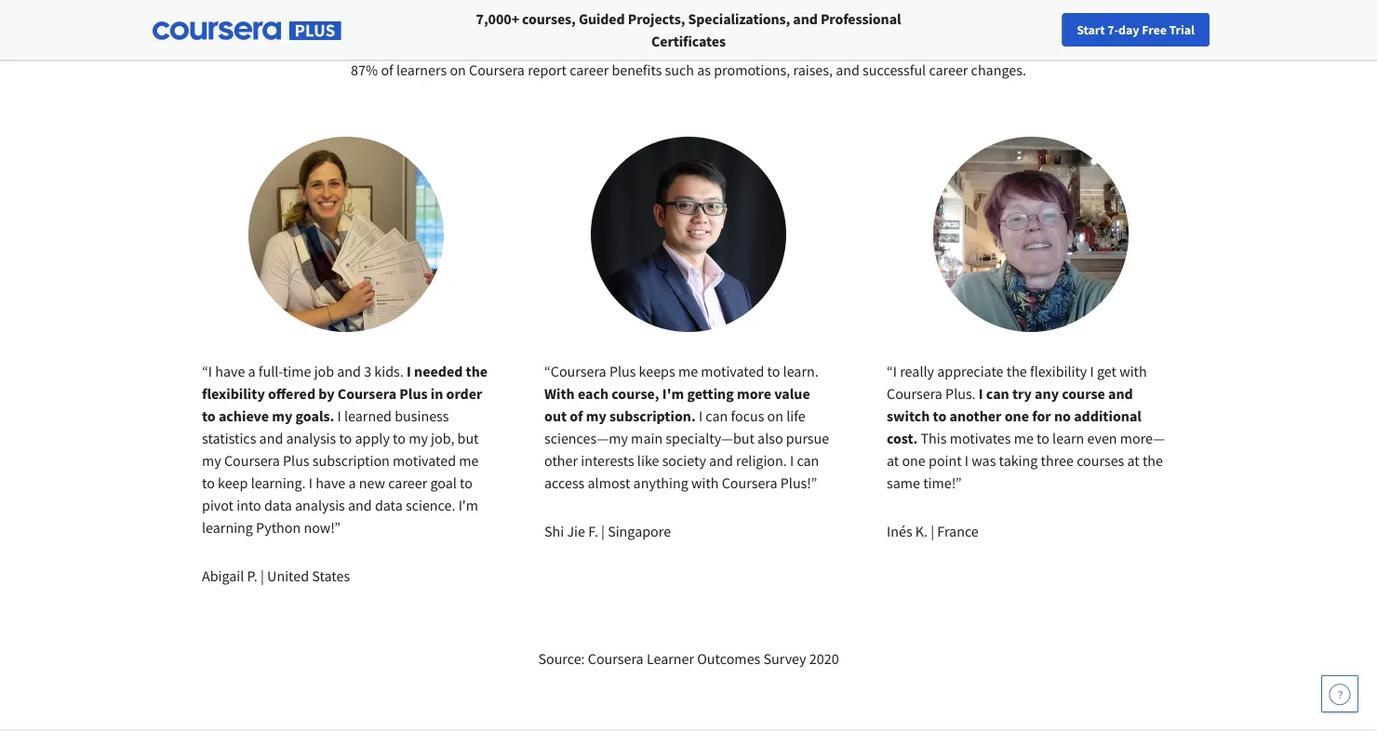 Task type: locate. For each thing, give the bounding box(es) containing it.
can left the try
[[986, 384, 1009, 403]]

my down offered
[[272, 407, 293, 425]]

to up this
[[933, 407, 947, 425]]

interests
[[581, 451, 634, 470]]

have down subscription
[[316, 474, 345, 492]]

1 vertical spatial have
[[316, 474, 345, 492]]

1 horizontal spatial on
[[767, 407, 784, 425]]

analysis down "goals."
[[286, 429, 336, 448]]

can down getting at the bottom of the page
[[706, 407, 728, 425]]

motivated up "more"
[[701, 362, 764, 381]]

more
[[737, 384, 772, 403]]

can
[[986, 384, 1009, 403], [706, 407, 728, 425], [797, 451, 819, 470]]

0 vertical spatial motivated
[[701, 362, 764, 381]]

learners down thousands
[[396, 60, 447, 79]]

states
[[312, 567, 350, 585]]

try
[[1012, 384, 1032, 403]]

of left 7,000+
[[447, 14, 469, 47]]

| right p.
[[261, 567, 264, 585]]

analysis up now! at the left bottom of the page
[[295, 496, 345, 515]]

sciences—my
[[544, 429, 628, 448]]

learning
[[202, 518, 253, 537]]

coursera down the 3 at left
[[338, 384, 396, 403]]

and inside i can focus on life sciences—my main specialty—but also pursue other interests like society and religion. i can access almost anything with coursera plus!
[[709, 451, 733, 470]]

1 vertical spatial flexibility
[[202, 384, 265, 403]]

0 vertical spatial i'm
[[662, 384, 684, 403]]

0 vertical spatial of
[[447, 14, 469, 47]]

to up statistics
[[202, 407, 216, 425]]

motivates
[[950, 429, 1011, 448]]

i right 'learning.'
[[309, 474, 313, 492]]

life
[[786, 407, 806, 425]]

course
[[1062, 384, 1105, 403]]

| for i learned business statistics and analysis to apply to my job, but my coursera plus subscription motivated me to keep learning. i have a new career goal to pivot into data analysis and data science. i'm learning python now!
[[261, 567, 264, 585]]

really
[[900, 362, 934, 381]]

shopping cart: 1 item image
[[1062, 14, 1097, 44]]

can down pursue
[[797, 451, 819, 470]]

2 vertical spatial me
[[459, 451, 479, 470]]

plus left in on the bottom left of page
[[399, 384, 428, 403]]

at down cost.
[[887, 451, 899, 470]]

for
[[1032, 407, 1051, 425]]

the inside i really appreciate the flexibility i get with coursera plus.
[[1007, 362, 1027, 381]]

to inside this motivates me to learn even more— at one point i was taking three courses at the same time!
[[1037, 429, 1050, 448]]

same
[[887, 474, 920, 492]]

2 vertical spatial can
[[797, 451, 819, 470]]

one inside this motivates me to learn even more— at one point i was taking three courses at the same time!
[[902, 451, 926, 470]]

i needed the flexibility offered by coursera plus in order to achieve my goals.
[[202, 362, 488, 425]]

i
[[208, 362, 212, 381], [407, 362, 411, 381], [893, 362, 897, 381], [1090, 362, 1094, 381], [979, 384, 983, 403], [337, 407, 341, 425], [699, 407, 703, 425], [790, 451, 794, 470], [965, 451, 969, 470], [309, 474, 313, 492]]

i left was
[[965, 451, 969, 470]]

1 horizontal spatial flexibility
[[1030, 362, 1087, 381]]

1 vertical spatial on
[[767, 407, 784, 425]]

0 horizontal spatial flexibility
[[202, 384, 265, 403]]

None search field
[[256, 12, 600, 49]]

2 horizontal spatial me
[[1014, 429, 1034, 448]]

me down but
[[459, 451, 479, 470]]

switch
[[887, 407, 930, 425]]

0 horizontal spatial the
[[466, 362, 488, 381]]

i'm right science.
[[458, 496, 478, 515]]

by
[[318, 384, 335, 403]]

0 horizontal spatial data
[[264, 496, 292, 515]]

1 vertical spatial one
[[902, 451, 926, 470]]

0 vertical spatial a
[[248, 362, 256, 381]]

plus left 7-
[[1058, 14, 1106, 47]]

0 horizontal spatial with
[[691, 474, 719, 492]]

0 horizontal spatial me
[[459, 451, 479, 470]]

this
[[921, 429, 947, 448]]

singapore
[[608, 522, 671, 541]]

1 horizontal spatial at
[[1127, 451, 1140, 470]]

2 data from the left
[[375, 496, 403, 515]]

me inside this motivates me to learn even more— at one point i was taking three courses at the same time!
[[1014, 429, 1034, 448]]

i'm down keeps
[[662, 384, 684, 403]]

and up additional
[[1108, 384, 1133, 403]]

me up taking
[[1014, 429, 1034, 448]]

coursera down 'really'
[[887, 384, 943, 403]]

| right f. at the bottom left of the page
[[601, 522, 605, 541]]

coursera inside i needed the flexibility offered by coursera plus in order to achieve my goals.
[[338, 384, 396, 403]]

|
[[601, 522, 605, 541], [931, 522, 934, 541], [261, 567, 264, 585]]

statistics
[[202, 429, 256, 448]]

0 horizontal spatial one
[[902, 451, 926, 470]]

0 horizontal spatial of
[[381, 60, 393, 79]]

2 horizontal spatial with
[[1120, 362, 1147, 381]]

0 horizontal spatial at
[[887, 451, 899, 470]]

motivated
[[701, 362, 764, 381], [393, 451, 456, 470]]

1 horizontal spatial motivated
[[701, 362, 764, 381]]

the up order
[[466, 362, 488, 381]]

1 vertical spatial learners
[[396, 60, 447, 79]]

inés
[[887, 522, 912, 541]]

focus
[[731, 407, 764, 425]]

i inside i needed the flexibility offered by coursera plus in order to achieve my goals.
[[407, 362, 411, 381]]

day
[[1119, 21, 1139, 38]]

at down the more—
[[1127, 451, 1140, 470]]

1 vertical spatial me
[[1014, 429, 1034, 448]]

1 horizontal spatial learners
[[474, 14, 565, 47]]

0 vertical spatial one
[[1005, 407, 1029, 425]]

of
[[447, 14, 469, 47], [381, 60, 393, 79], [570, 407, 583, 425]]

i right plus.
[[979, 384, 983, 403]]

coursera up keep
[[224, 451, 280, 470]]

my
[[272, 407, 293, 425], [586, 407, 607, 425], [409, 429, 428, 448], [202, 451, 221, 470]]

one down the try
[[1005, 407, 1029, 425]]

shi jie f. | singapore
[[544, 522, 671, 541]]

learned
[[344, 407, 392, 425]]

changes.
[[971, 60, 1026, 79]]

one
[[1005, 407, 1029, 425], [902, 451, 926, 470]]

3
[[364, 362, 371, 381]]

2 vertical spatial of
[[570, 407, 583, 425]]

start 7-day free trial
[[1077, 21, 1195, 38]]

with up successful
[[899, 14, 948, 47]]

0 vertical spatial learners
[[474, 14, 565, 47]]

learners up report
[[474, 14, 565, 47]]

1 vertical spatial motivated
[[393, 451, 456, 470]]

0 vertical spatial can
[[986, 384, 1009, 403]]

i right the kids.
[[407, 362, 411, 381]]

and down "specialty—but"
[[709, 451, 733, 470]]

0 horizontal spatial learners
[[396, 60, 447, 79]]

plus up course,
[[609, 362, 636, 381]]

1 horizontal spatial i'm
[[662, 384, 684, 403]]

plus
[[1058, 14, 1106, 47], [609, 362, 636, 381], [399, 384, 428, 403], [283, 451, 309, 470]]

0 horizontal spatial |
[[261, 567, 264, 585]]

1 vertical spatial with
[[1120, 362, 1147, 381]]

1 vertical spatial can
[[706, 407, 728, 425]]

0 horizontal spatial a
[[248, 362, 256, 381]]

one up same
[[902, 451, 926, 470]]

flexibility up achieve at the bottom of page
[[202, 384, 265, 403]]

with down society
[[691, 474, 719, 492]]

course,
[[612, 384, 659, 403]]

projects,
[[628, 9, 685, 28]]

| right the k.
[[931, 522, 934, 541]]

i left 'really'
[[893, 362, 897, 381]]

and down achieve at the bottom of page
[[259, 429, 283, 448]]

me inside i learned business statistics and analysis to apply to my job, but my coursera plus subscription motivated me to keep learning. i have a new career goal to pivot into data analysis and data science. i'm learning python now!
[[459, 451, 479, 470]]

point
[[929, 451, 962, 470]]

plus up 'learning.'
[[283, 451, 309, 470]]

getting
[[687, 384, 734, 403]]

on left life
[[767, 407, 784, 425]]

can inside i can try any course and switch to another one for no additional cost.
[[986, 384, 1009, 403]]

on for life
[[767, 407, 784, 425]]

1 vertical spatial of
[[381, 60, 393, 79]]

shi
[[544, 522, 564, 541]]

who
[[570, 14, 618, 47]]

k.
[[915, 522, 928, 541]]

new
[[359, 474, 385, 492]]

benefits
[[612, 60, 662, 79]]

value
[[774, 384, 810, 403]]

and down new
[[348, 496, 372, 515]]

learn.
[[783, 362, 819, 381]]

but
[[457, 429, 479, 448]]

the inside this motivates me to learn even more— at one point i was taking three courses at the same time!
[[1143, 451, 1163, 470]]

data
[[264, 496, 292, 515], [375, 496, 403, 515]]

1 horizontal spatial a
[[348, 474, 356, 492]]

motivated down job,
[[393, 451, 456, 470]]

learner image inés k. image
[[933, 137, 1129, 332]]

me right keeps
[[678, 362, 698, 381]]

1 vertical spatial analysis
[[295, 496, 345, 515]]

one inside i can try any course and switch to another one for no additional cost.
[[1005, 407, 1029, 425]]

at
[[887, 451, 899, 470], [1127, 451, 1140, 470]]

2 horizontal spatial |
[[931, 522, 934, 541]]

i right "goals."
[[337, 407, 341, 425]]

0 horizontal spatial career
[[388, 474, 427, 492]]

0 horizontal spatial motivated
[[393, 451, 456, 470]]

the up the try
[[1007, 362, 1027, 381]]

motivated inside i learned business statistics and analysis to apply to my job, but my coursera plus subscription motivated me to keep learning. i have a new career goal to pivot into data analysis and data science. i'm learning python now!
[[393, 451, 456, 470]]

with inside i really appreciate the flexibility i get with coursera plus.
[[1120, 362, 1147, 381]]

0 horizontal spatial on
[[450, 60, 466, 79]]

order
[[446, 384, 482, 403]]

to left learn.
[[767, 362, 780, 381]]

a left new
[[348, 474, 356, 492]]

with right get
[[1120, 362, 1147, 381]]

and right the raises,
[[836, 60, 860, 79]]

of right out
[[570, 407, 583, 425]]

2 horizontal spatial of
[[570, 407, 583, 425]]

have left full-
[[215, 362, 245, 381]]

career up science.
[[388, 474, 427, 492]]

religion.
[[736, 451, 787, 470]]

0 vertical spatial me
[[678, 362, 698, 381]]

also
[[758, 429, 783, 448]]

2 horizontal spatial can
[[986, 384, 1009, 403]]

more—
[[1120, 429, 1165, 448]]

plus!
[[780, 474, 811, 492]]

2 horizontal spatial the
[[1143, 451, 1163, 470]]

job,
[[431, 429, 454, 448]]

data down new
[[375, 496, 403, 515]]

of inside 'coursera plus keeps me motivated to learn. with each course, i'm getting more value out of my subscription.'
[[570, 407, 583, 425]]

apply
[[355, 429, 390, 448]]

| for this motivates me to learn even more— at one point i was taking three courses at the same time!
[[931, 522, 934, 541]]

courses,
[[522, 9, 576, 28]]

of right 87%
[[381, 60, 393, 79]]

0 horizontal spatial have
[[215, 362, 245, 381]]

1 horizontal spatial the
[[1007, 362, 1027, 381]]

on inside i can focus on life sciences—my main specialty—but also pursue other interests like society and religion. i can access almost anything with coursera plus!
[[767, 407, 784, 425]]

1 horizontal spatial data
[[375, 496, 403, 515]]

time!
[[923, 474, 955, 492]]

and up the raises,
[[793, 9, 818, 28]]

i'm
[[662, 384, 684, 403], [458, 496, 478, 515]]

2 horizontal spatial career
[[929, 60, 968, 79]]

1 horizontal spatial one
[[1005, 407, 1029, 425]]

additional
[[1074, 407, 1142, 425]]

and left the 3 at left
[[337, 362, 361, 381]]

as
[[697, 60, 711, 79]]

goal
[[430, 474, 457, 492]]

keep
[[218, 474, 248, 492]]

jie
[[567, 522, 585, 541]]

0 vertical spatial with
[[899, 14, 948, 47]]

to up pivot
[[202, 474, 215, 492]]

i left get
[[1090, 362, 1094, 381]]

was
[[972, 451, 996, 470]]

1 horizontal spatial me
[[678, 362, 698, 381]]

into
[[237, 496, 261, 515]]

learning.
[[251, 474, 306, 492]]

inés k. | france
[[887, 522, 979, 541]]

kids.
[[374, 362, 404, 381]]

a inside i learned business statistics and analysis to apply to my job, but my coursera plus subscription motivated me to keep learning. i have a new career goal to pivot into data analysis and data science. i'm learning python now!
[[348, 474, 356, 492]]

1 horizontal spatial of
[[447, 14, 469, 47]]

my down each
[[586, 407, 607, 425]]

1 vertical spatial i'm
[[458, 496, 478, 515]]

flexibility up the any at the bottom of page
[[1030, 362, 1087, 381]]

career left changes.
[[929, 60, 968, 79]]

0 horizontal spatial can
[[706, 407, 728, 425]]

1 vertical spatial a
[[348, 474, 356, 492]]

outcomes
[[697, 650, 761, 668]]

0 vertical spatial flexibility
[[1030, 362, 1087, 381]]

2 vertical spatial with
[[691, 474, 719, 492]]

the down the more—
[[1143, 451, 1163, 470]]

coursera down religion.
[[722, 474, 778, 492]]

career down the who
[[570, 60, 609, 79]]

on left report
[[450, 60, 466, 79]]

0 horizontal spatial i'm
[[458, 496, 478, 515]]

to up subscription
[[339, 429, 352, 448]]

a left full-
[[248, 362, 256, 381]]

society
[[662, 451, 706, 470]]

coursera up changes.
[[954, 14, 1053, 47]]

coursera up each
[[551, 362, 606, 381]]

1 horizontal spatial have
[[316, 474, 345, 492]]

analysis
[[286, 429, 336, 448], [295, 496, 345, 515]]

data down 'learning.'
[[264, 496, 292, 515]]

and inside the 7,000+ courses, guided projects, specializations, and professional certificates
[[793, 9, 818, 28]]

to down for
[[1037, 429, 1050, 448]]

and inside i can try any course and switch to another one for no additional cost.
[[1108, 384, 1133, 403]]

three
[[1041, 451, 1074, 470]]

0 vertical spatial on
[[450, 60, 466, 79]]

raises,
[[793, 60, 833, 79]]



Task type: vqa. For each thing, say whether or not it's contained in the screenshot.


Task type: describe. For each thing, give the bounding box(es) containing it.
can for focus
[[706, 407, 728, 425]]

7-
[[1108, 21, 1119, 38]]

my down business on the bottom left of the page
[[409, 429, 428, 448]]

report
[[528, 60, 567, 79]]

coursera inside 'coursera plus keeps me motivated to learn. with each course, i'm getting more value out of my subscription.'
[[551, 362, 606, 381]]

coursera right source:
[[588, 650, 644, 668]]

i inside this motivates me to learn even more— at one point i was taking three courses at the same time!
[[965, 451, 969, 470]]

i'm inside i learned business statistics and analysis to apply to my job, but my coursera plus subscription motivated me to keep learning. i have a new career goal to pivot into data analysis and data science. i'm learning python now!
[[458, 496, 478, 515]]

help center image
[[1329, 683, 1351, 705]]

87% of learners on coursera report career benefits such as promotions, raises, and successful career changes.
[[351, 60, 1026, 79]]

coursera inside i learned business statistics and analysis to apply to my job, but my coursera plus subscription motivated me to keep learning. i have a new career goal to pivot into data analysis and data science. i'm learning python now!
[[224, 451, 280, 470]]

coursera plus keeps me motivated to learn. with each course, i'm getting more value out of my subscription.
[[544, 362, 819, 425]]

thousands
[[325, 14, 442, 47]]

even
[[1087, 429, 1117, 448]]

1 horizontal spatial can
[[797, 451, 819, 470]]

access
[[544, 474, 585, 492]]

free
[[1142, 21, 1167, 38]]

achieve
[[219, 407, 269, 425]]

career inside i learned business statistics and analysis to apply to my job, but my coursera plus subscription motivated me to keep learning. i have a new career goal to pivot into data analysis and data science. i'm learning python now!
[[388, 474, 427, 492]]

science.
[[406, 496, 455, 515]]

out
[[544, 407, 567, 425]]

promotions,
[[714, 60, 790, 79]]

such
[[665, 60, 694, 79]]

join thousands of learners who are achieving their goals with coursera plus
[[271, 14, 1106, 47]]

i learned business statistics and analysis to apply to my job, but my coursera plus subscription motivated me to keep learning. i have a new career goal to pivot into data analysis and data science. i'm learning python now!
[[202, 407, 479, 537]]

like
[[637, 451, 659, 470]]

my inside 'coursera plus keeps me motivated to learn. with each course, i'm getting more value out of my subscription.'
[[586, 407, 607, 425]]

1 horizontal spatial career
[[570, 60, 609, 79]]

get
[[1097, 362, 1117, 381]]

have inside i learned business statistics and analysis to apply to my job, but my coursera plus subscription motivated me to keep learning. i have a new career goal to pivot into data analysis and data science. i'm learning python now!
[[316, 474, 345, 492]]

to inside i needed the flexibility offered by coursera plus in order to achieve my goals.
[[202, 407, 216, 425]]

pursue
[[786, 429, 829, 448]]

flexibility inside i really appreciate the flexibility i get with coursera plus.
[[1030, 362, 1087, 381]]

with
[[544, 384, 575, 403]]

full-
[[258, 362, 283, 381]]

professional
[[821, 9, 901, 28]]

7,000+ courses, guided projects, specializations, and professional certificates
[[476, 9, 901, 50]]

me inside 'coursera plus keeps me motivated to learn. with each course, i'm getting more value out of my subscription.'
[[678, 362, 698, 381]]

i can focus on life sciences—my main specialty—but also pursue other interests like society and religion. i can access almost anything with coursera plus!
[[544, 407, 829, 492]]

cost.
[[887, 429, 918, 448]]

source: coursera learner outcomes survey 2020
[[538, 650, 839, 668]]

i up "specialty—but"
[[699, 407, 703, 425]]

plus inside i learned business statistics and analysis to apply to my job, but my coursera plus subscription motivated me to keep learning. i have a new career goal to pivot into data analysis and data science. i'm learning python now!
[[283, 451, 309, 470]]

subscription.
[[609, 407, 696, 425]]

i up plus!
[[790, 451, 794, 470]]

appreciate
[[937, 362, 1004, 381]]

i inside i can try any course and switch to another one for no additional cost.
[[979, 384, 983, 403]]

now!
[[304, 518, 334, 537]]

1 at from the left
[[887, 451, 899, 470]]

plus inside 'coursera plus keeps me motivated to learn. with each course, i'm getting more value out of my subscription.'
[[609, 362, 636, 381]]

goals
[[835, 14, 893, 47]]

job
[[314, 362, 334, 381]]

coursera inside i can focus on life sciences—my main specialty—but also pursue other interests like society and religion. i can access almost anything with coursera plus!
[[722, 474, 778, 492]]

learner image abigail p. image
[[248, 137, 444, 332]]

on for coursera
[[450, 60, 466, 79]]

their
[[777, 14, 830, 47]]

almost
[[588, 474, 630, 492]]

successful
[[863, 60, 926, 79]]

1 horizontal spatial with
[[899, 14, 948, 47]]

courses
[[1077, 451, 1124, 470]]

guided
[[579, 9, 625, 28]]

1 horizontal spatial |
[[601, 522, 605, 541]]

the inside i needed the flexibility offered by coursera plus in order to achieve my goals.
[[466, 362, 488, 381]]

motivated inside 'coursera plus keeps me motivated to learn. with each course, i'm getting more value out of my subscription.'
[[701, 362, 764, 381]]

trial
[[1169, 21, 1195, 38]]

coursera left report
[[469, 60, 525, 79]]

my down statistics
[[202, 451, 221, 470]]

0 vertical spatial have
[[215, 362, 245, 381]]

business
[[395, 407, 449, 425]]

with inside i can focus on life sciences—my main specialty—but also pursue other interests like society and religion. i can access almost anything with coursera plus!
[[691, 474, 719, 492]]

other
[[544, 451, 578, 470]]

0 vertical spatial analysis
[[286, 429, 336, 448]]

7,000+
[[476, 9, 519, 28]]

can for try
[[986, 384, 1009, 403]]

any
[[1035, 384, 1059, 403]]

join
[[271, 14, 320, 47]]

learn
[[1053, 429, 1084, 448]]

my inside i needed the flexibility offered by coursera plus in order to achieve my goals.
[[272, 407, 293, 425]]

pivot
[[202, 496, 234, 515]]

to inside 'coursera plus keeps me motivated to learn. with each course, i'm getting more value out of my subscription.'
[[767, 362, 780, 381]]

f.
[[588, 522, 598, 541]]

coursera inside i really appreciate the flexibility i get with coursera plus.
[[887, 384, 943, 403]]

survey
[[763, 650, 806, 668]]

achieving
[[665, 14, 772, 47]]

i left full-
[[208, 362, 212, 381]]

specialty—but
[[666, 429, 755, 448]]

show notifications image
[[1126, 23, 1148, 46]]

to right goal
[[460, 474, 473, 492]]

taking
[[999, 451, 1038, 470]]

to inside i can try any course and switch to another one for no additional cost.
[[933, 407, 947, 425]]

needed
[[414, 362, 463, 381]]

specializations,
[[688, 9, 790, 28]]

1 data from the left
[[264, 496, 292, 515]]

abigail p. | united states
[[202, 567, 350, 585]]

learner
[[647, 650, 694, 668]]

i can try any course and switch to another one for no additional cost.
[[887, 384, 1142, 448]]

are
[[624, 14, 659, 47]]

python
[[256, 518, 301, 537]]

learner image shi jie f. image
[[591, 137, 786, 332]]

i'm inside 'coursera plus keeps me motivated to learn. with each course, i'm getting more value out of my subscription.'
[[662, 384, 684, 403]]

plus inside i needed the flexibility offered by coursera plus in order to achieve my goals.
[[399, 384, 428, 403]]

87%
[[351, 60, 378, 79]]

to right apply
[[393, 429, 406, 448]]

no
[[1054, 407, 1071, 425]]

france
[[937, 522, 979, 541]]

2 at from the left
[[1127, 451, 1140, 470]]

goals.
[[295, 407, 334, 425]]

flexibility inside i needed the flexibility offered by coursera plus in order to achieve my goals.
[[202, 384, 265, 403]]

coursera plus image
[[153, 22, 342, 40]]

2020
[[809, 650, 839, 668]]

p.
[[247, 567, 258, 585]]

keeps
[[639, 362, 675, 381]]

abigail
[[202, 567, 244, 585]]

main
[[631, 429, 663, 448]]



